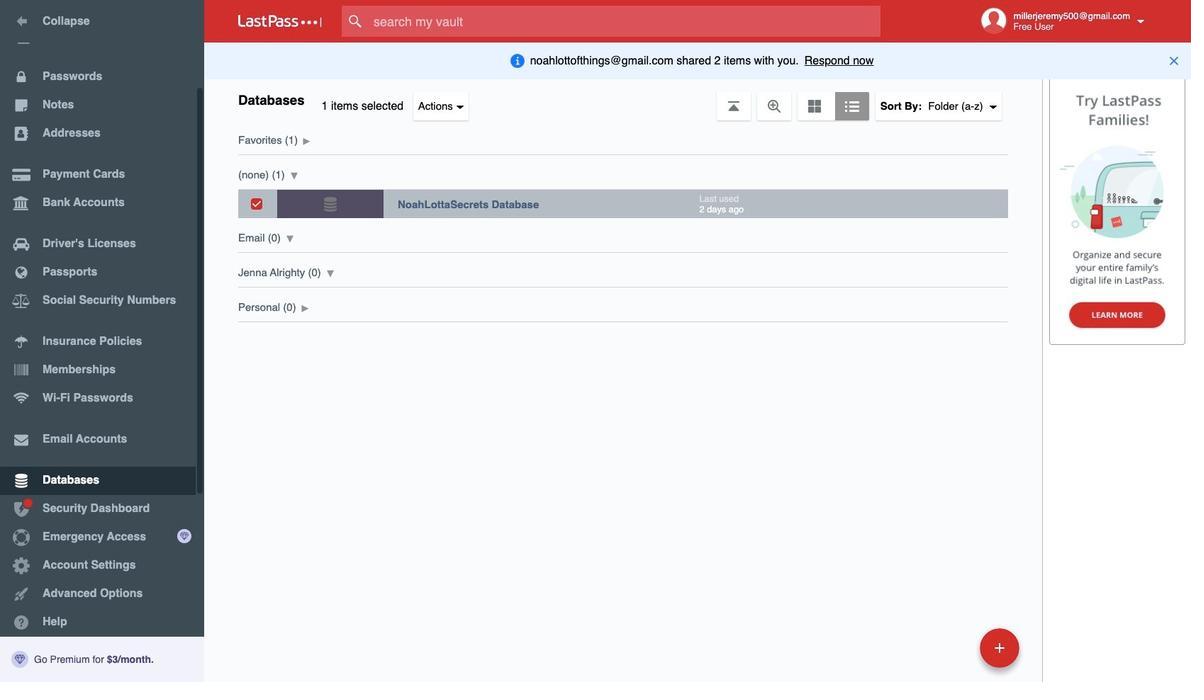 Task type: describe. For each thing, give the bounding box(es) containing it.
search my vault text field
[[342, 6, 908, 37]]

main navigation navigation
[[0, 0, 204, 683]]

main content main content
[[204, 121, 1042, 323]]

vault options navigation
[[204, 78, 1042, 121]]



Task type: locate. For each thing, give the bounding box(es) containing it.
Search search field
[[342, 6, 908, 37]]

lastpass image
[[238, 15, 322, 28]]

new item navigation
[[883, 625, 1028, 683]]

new item element
[[883, 628, 1025, 669]]



Task type: vqa. For each thing, say whether or not it's contained in the screenshot.
new item "navigation"
yes



